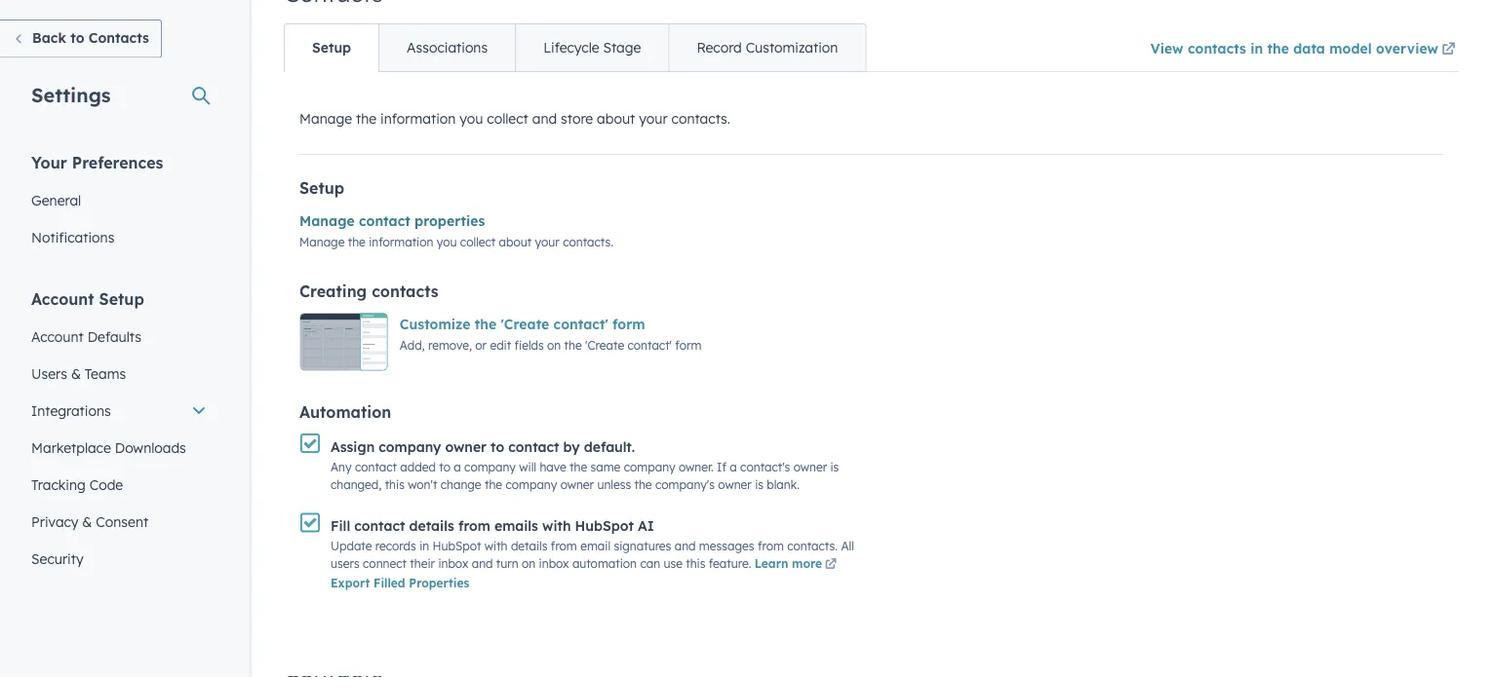Task type: describe. For each thing, give the bounding box(es) containing it.
won't
[[408, 478, 437, 492]]

0 vertical spatial information
[[380, 110, 456, 127]]

by
[[563, 438, 580, 455]]

1 inbox from the left
[[438, 557, 468, 572]]

contact inside manage contact properties manage the information you collect about your contacts.
[[359, 213, 410, 230]]

settings
[[31, 82, 111, 107]]

learn
[[755, 557, 788, 572]]

0 vertical spatial contact'
[[554, 316, 608, 333]]

associations
[[407, 39, 488, 56]]

owner up "change"
[[445, 438, 487, 455]]

learn more link
[[755, 557, 840, 575]]

view contacts in the data model overview link
[[1151, 27, 1459, 71]]

1 horizontal spatial from
[[551, 539, 577, 554]]

company up company's
[[624, 460, 675, 475]]

lifecycle
[[543, 39, 599, 56]]

account for account setup
[[31, 289, 94, 309]]

the right fields
[[564, 338, 582, 353]]

connect
[[363, 557, 407, 572]]

account defaults
[[31, 328, 141, 345]]

the up or
[[475, 316, 497, 333]]

hubspot inside update records in hubspot with details from email signatures and messages from contacts. all users connect their inbox and turn on inbox automation can use this feature.
[[433, 539, 481, 554]]

your preferences element
[[20, 152, 218, 256]]

tracking
[[31, 476, 86, 493]]

changed,
[[331, 478, 382, 492]]

blank.
[[767, 478, 800, 492]]

assign
[[331, 438, 375, 455]]

records
[[375, 539, 416, 554]]

model
[[1330, 39, 1372, 57]]

1 horizontal spatial form
[[675, 338, 702, 353]]

security
[[31, 551, 84, 568]]

company up "change"
[[464, 460, 516, 475]]

0 vertical spatial hubspot
[[575, 518, 634, 535]]

company up added
[[379, 438, 441, 455]]

your preferences
[[31, 153, 163, 172]]

the right unless
[[634, 478, 652, 492]]

integrations button
[[20, 393, 218, 430]]

the inside manage contact properties manage the information you collect about your contacts.
[[348, 235, 366, 249]]

details inside update records in hubspot with details from email signatures and messages from contacts. all users connect their inbox and turn on inbox automation can use this feature.
[[511, 539, 548, 554]]

security link
[[20, 541, 218, 578]]

view
[[1151, 39, 1184, 57]]

feature.
[[709, 557, 751, 572]]

add,
[[400, 338, 425, 353]]

users
[[331, 557, 360, 572]]

setup inside setup link
[[312, 39, 351, 56]]

account defaults link
[[20, 318, 218, 355]]

1 horizontal spatial and
[[532, 110, 557, 127]]

privacy & consent link
[[20, 504, 218, 541]]

account setup
[[31, 289, 144, 309]]

1 link opens in a new window image from the top
[[1442, 38, 1456, 61]]

your inside manage contact properties manage the information you collect about your contacts.
[[535, 235, 560, 249]]

in for the
[[1250, 39, 1263, 57]]

learn more
[[755, 557, 822, 572]]

navigation containing setup
[[284, 23, 866, 72]]

tracking code link
[[20, 467, 218, 504]]

2 horizontal spatial from
[[758, 539, 784, 554]]

customization
[[746, 39, 838, 56]]

export
[[331, 576, 370, 591]]

the down setup link
[[356, 110, 377, 127]]

remove,
[[428, 338, 472, 353]]

associations link
[[378, 24, 515, 71]]

customize the 'create contact' form add, remove, or edit fields on the 'create contact' form
[[400, 316, 702, 353]]

marketplace downloads link
[[20, 430, 218, 467]]

owner.
[[679, 460, 714, 475]]

company down will
[[506, 478, 557, 492]]

teams
[[85, 365, 126, 382]]

messages
[[699, 539, 754, 554]]

1 vertical spatial contact'
[[628, 338, 672, 353]]

data
[[1293, 39, 1325, 57]]

owner up blank.
[[794, 460, 827, 475]]

0 horizontal spatial to
[[70, 29, 84, 46]]

contact up records
[[354, 518, 405, 535]]

0 vertical spatial collect
[[487, 110, 528, 127]]

on inside update records in hubspot with details from email signatures and messages from contacts. all users connect their inbox and turn on inbox automation can use this feature.
[[522, 557, 536, 572]]

setup link
[[285, 24, 378, 71]]

3 manage from the top
[[299, 235, 345, 249]]

notifications
[[31, 229, 114, 246]]

contacts for view
[[1188, 39, 1246, 57]]

emails
[[494, 518, 538, 535]]

back
[[32, 29, 66, 46]]

this for contact
[[385, 478, 405, 492]]

properties
[[409, 576, 469, 591]]

change
[[441, 478, 481, 492]]

marketplace
[[31, 439, 111, 456]]

this for with
[[686, 557, 706, 572]]

update records in hubspot with details from email signatures and messages from contacts. all users connect their inbox and turn on inbox automation can use this feature.
[[331, 539, 854, 572]]

manage contact properties link
[[299, 213, 485, 230]]

will
[[519, 460, 536, 475]]

link opens in a new window image inside learn more link
[[825, 560, 837, 572]]

signatures
[[614, 539, 671, 554]]

lifecycle stage link
[[515, 24, 668, 71]]

0 vertical spatial your
[[639, 110, 668, 127]]

automation
[[299, 403, 391, 422]]

view contacts in the data model overview
[[1151, 39, 1438, 57]]

2 vertical spatial and
[[472, 557, 493, 572]]

default.
[[584, 438, 635, 455]]

more
[[792, 557, 822, 572]]

email
[[580, 539, 611, 554]]

& for privacy
[[82, 513, 92, 531]]

stage
[[603, 39, 641, 56]]

contacts. inside update records in hubspot with details from email signatures and messages from contacts. all users connect their inbox and turn on inbox automation can use this feature.
[[787, 539, 838, 554]]

1 vertical spatial 'create
[[585, 338, 624, 353]]

on inside "customize the 'create contact' form add, remove, or edit fields on the 'create contact' form"
[[547, 338, 561, 353]]

fields
[[514, 338, 544, 353]]

can
[[640, 557, 660, 572]]

tracking code
[[31, 476, 123, 493]]

setup inside account setup element
[[99, 289, 144, 309]]

any
[[331, 460, 352, 475]]



Task type: vqa. For each thing, say whether or not it's contained in the screenshot.
"contacts" to the top
yes



Task type: locate. For each thing, give the bounding box(es) containing it.
back to contacts link
[[0, 20, 162, 58]]

inbox up properties
[[438, 557, 468, 572]]

about
[[597, 110, 635, 127], [499, 235, 532, 249]]

2 vertical spatial setup
[[99, 289, 144, 309]]

account up users
[[31, 328, 84, 345]]

hubspot
[[575, 518, 634, 535], [433, 539, 481, 554]]

0 horizontal spatial about
[[499, 235, 532, 249]]

back to contacts
[[32, 29, 149, 46]]

1 horizontal spatial in
[[1250, 39, 1263, 57]]

contacts. inside manage contact properties manage the information you collect about your contacts.
[[563, 235, 613, 249]]

is right contact's
[[830, 460, 839, 475]]

record customization
[[697, 39, 838, 56]]

0 horizontal spatial and
[[472, 557, 493, 572]]

1 horizontal spatial hubspot
[[575, 518, 634, 535]]

your
[[31, 153, 67, 172]]

0 vertical spatial about
[[597, 110, 635, 127]]

0 horizontal spatial inbox
[[438, 557, 468, 572]]

privacy & consent
[[31, 513, 148, 531]]

1 vertical spatial setup
[[299, 178, 345, 198]]

edit
[[490, 338, 511, 353]]

this
[[385, 478, 405, 492], [686, 557, 706, 572]]

company's
[[655, 478, 715, 492]]

this inside assign company owner to contact by default. any contact added to a company will have the same company owner. if a contact's owner is changed, this won't change the company owner unless the company's owner is blank.
[[385, 478, 405, 492]]

0 horizontal spatial on
[[522, 557, 536, 572]]

collect down properties
[[460, 235, 496, 249]]

1 horizontal spatial your
[[639, 110, 668, 127]]

1 horizontal spatial this
[[686, 557, 706, 572]]

properties
[[415, 213, 485, 230]]

this inside update records in hubspot with details from email signatures and messages from contacts. all users connect their inbox and turn on inbox automation can use this feature.
[[686, 557, 706, 572]]

collect inside manage contact properties manage the information you collect about your contacts.
[[460, 235, 496, 249]]

automation
[[572, 557, 637, 572]]

you inside manage contact properties manage the information you collect about your contacts.
[[437, 235, 457, 249]]

update
[[331, 539, 372, 554]]

2 horizontal spatial and
[[675, 539, 696, 554]]

export filled properties button
[[331, 575, 469, 592]]

to left by
[[491, 438, 504, 455]]

1 horizontal spatial is
[[830, 460, 839, 475]]

with right 'emails'
[[542, 518, 571, 535]]

0 horizontal spatial this
[[385, 478, 405, 492]]

from left email
[[551, 539, 577, 554]]

users & teams
[[31, 365, 126, 382]]

1 horizontal spatial to
[[439, 460, 450, 475]]

users
[[31, 365, 67, 382]]

contacts up customize
[[372, 282, 439, 301]]

1 horizontal spatial about
[[597, 110, 635, 127]]

1 vertical spatial information
[[369, 235, 433, 249]]

2 vertical spatial manage
[[299, 235, 345, 249]]

1 account from the top
[[31, 289, 94, 309]]

contacts.
[[671, 110, 730, 127], [563, 235, 613, 249], [787, 539, 838, 554]]

& right users
[[71, 365, 81, 382]]

link opens in a new window image
[[1442, 38, 1456, 61], [1442, 43, 1456, 57]]

about inside manage contact properties manage the information you collect about your contacts.
[[499, 235, 532, 249]]

a
[[454, 460, 461, 475], [730, 460, 737, 475]]

the down the manage contact properties link
[[348, 235, 366, 249]]

1 horizontal spatial details
[[511, 539, 548, 554]]

from left 'emails'
[[458, 518, 490, 535]]

on right fields
[[547, 338, 561, 353]]

1 horizontal spatial inbox
[[539, 557, 569, 572]]

0 vertical spatial 'create
[[501, 316, 549, 333]]

use
[[664, 557, 683, 572]]

1 horizontal spatial on
[[547, 338, 561, 353]]

contacts
[[1188, 39, 1246, 57], [372, 282, 439, 301]]

1 horizontal spatial 'create
[[585, 338, 624, 353]]

lifecycle stage
[[543, 39, 641, 56]]

in inside update records in hubspot with details from email signatures and messages from contacts. all users connect their inbox and turn on inbox automation can use this feature.
[[419, 539, 429, 554]]

in left data
[[1250, 39, 1263, 57]]

same
[[590, 460, 621, 475]]

this right use
[[686, 557, 706, 572]]

1 vertical spatial form
[[675, 338, 702, 353]]

you down associations link
[[460, 110, 483, 127]]

1 vertical spatial account
[[31, 328, 84, 345]]

code
[[89, 476, 123, 493]]

1 vertical spatial to
[[491, 438, 504, 455]]

0 horizontal spatial details
[[409, 518, 454, 535]]

to right back
[[70, 29, 84, 46]]

1 vertical spatial is
[[755, 478, 764, 492]]

this left won't
[[385, 478, 405, 492]]

account up account defaults
[[31, 289, 94, 309]]

creating contacts
[[299, 282, 439, 301]]

turn
[[496, 557, 519, 572]]

1 vertical spatial you
[[437, 235, 457, 249]]

and
[[532, 110, 557, 127], [675, 539, 696, 554], [472, 557, 493, 572]]

record customization link
[[668, 24, 865, 71]]

contacts for creating
[[372, 282, 439, 301]]

0 horizontal spatial from
[[458, 518, 490, 535]]

0 horizontal spatial contacts.
[[563, 235, 613, 249]]

defaults
[[87, 328, 141, 345]]

is
[[830, 460, 839, 475], [755, 478, 764, 492]]

creating
[[299, 282, 367, 301]]

0 horizontal spatial contacts
[[372, 282, 439, 301]]

0 horizontal spatial with
[[485, 539, 508, 554]]

1 vertical spatial and
[[675, 539, 696, 554]]

1 horizontal spatial a
[[730, 460, 737, 475]]

0 vertical spatial on
[[547, 338, 561, 353]]

on
[[547, 338, 561, 353], [522, 557, 536, 572]]

record
[[697, 39, 742, 56]]

integrations
[[31, 402, 111, 419]]

contact
[[359, 213, 410, 230], [508, 438, 559, 455], [355, 460, 397, 475], [354, 518, 405, 535]]

downloads
[[115, 439, 186, 456]]

information inside manage contact properties manage the information you collect about your contacts.
[[369, 235, 433, 249]]

1 vertical spatial &
[[82, 513, 92, 531]]

contact'
[[554, 316, 608, 333], [628, 338, 672, 353]]

the down by
[[570, 460, 587, 475]]

to up "change"
[[439, 460, 450, 475]]

0 vertical spatial contacts.
[[671, 110, 730, 127]]

link opens in a new window image
[[825, 557, 837, 575], [825, 560, 837, 572]]

consent
[[96, 513, 148, 531]]

from up learn
[[758, 539, 784, 554]]

hubspot up email
[[575, 518, 634, 535]]

in up the their
[[419, 539, 429, 554]]

1 vertical spatial manage
[[299, 213, 355, 230]]

1 horizontal spatial with
[[542, 518, 571, 535]]

added
[[400, 460, 436, 475]]

1 vertical spatial collect
[[460, 235, 496, 249]]

about up customize the 'create contact' form "link"
[[499, 235, 532, 249]]

2 inbox from the left
[[539, 557, 569, 572]]

customize
[[400, 316, 471, 333]]

navigation
[[284, 23, 866, 72]]

manage the information you collect and store about your contacts.
[[299, 110, 730, 127]]

0 horizontal spatial your
[[535, 235, 560, 249]]

0 vertical spatial with
[[542, 518, 571, 535]]

if
[[717, 460, 727, 475]]

the right "change"
[[485, 478, 502, 492]]

2 horizontal spatial contacts.
[[787, 539, 838, 554]]

0 horizontal spatial 'create
[[501, 316, 549, 333]]

contacts right view
[[1188, 39, 1246, 57]]

1 horizontal spatial contact'
[[628, 338, 672, 353]]

about right store
[[597, 110, 635, 127]]

contact left properties
[[359, 213, 410, 230]]

2 manage from the top
[[299, 213, 355, 230]]

contact up changed,
[[355, 460, 397, 475]]

1 link opens in a new window image from the top
[[825, 557, 837, 575]]

account setup element
[[20, 288, 218, 578]]

0 vertical spatial contacts
[[1188, 39, 1246, 57]]

owner down if
[[718, 478, 752, 492]]

'create right fields
[[585, 338, 624, 353]]

your
[[639, 110, 668, 127], [535, 235, 560, 249]]

0 vertical spatial setup
[[312, 39, 351, 56]]

& for users
[[71, 365, 81, 382]]

1 horizontal spatial contacts
[[1188, 39, 1246, 57]]

the
[[1267, 39, 1289, 57], [356, 110, 377, 127], [348, 235, 366, 249], [475, 316, 497, 333], [564, 338, 582, 353], [570, 460, 587, 475], [485, 478, 502, 492], [634, 478, 652, 492]]

their
[[410, 557, 435, 572]]

1 vertical spatial in
[[419, 539, 429, 554]]

with up turn
[[485, 539, 508, 554]]

1 a from the left
[[454, 460, 461, 475]]

ai
[[638, 518, 654, 535]]

users & teams link
[[20, 355, 218, 393]]

2 vertical spatial contacts.
[[787, 539, 838, 554]]

information
[[380, 110, 456, 127], [369, 235, 433, 249]]

0 vertical spatial details
[[409, 518, 454, 535]]

0 vertical spatial is
[[830, 460, 839, 475]]

contacts
[[89, 29, 149, 46]]

your up customize the 'create contact' form "link"
[[535, 235, 560, 249]]

1 vertical spatial hubspot
[[433, 539, 481, 554]]

0 vertical spatial this
[[385, 478, 405, 492]]

1 horizontal spatial contacts.
[[671, 110, 730, 127]]

marketplace downloads
[[31, 439, 186, 456]]

contact's
[[740, 460, 790, 475]]

0 vertical spatial to
[[70, 29, 84, 46]]

2 link opens in a new window image from the top
[[1442, 43, 1456, 57]]

0 horizontal spatial is
[[755, 478, 764, 492]]

contacts inside view contacts in the data model overview link
[[1188, 39, 1246, 57]]

privacy
[[31, 513, 78, 531]]

hubspot up the their
[[433, 539, 481, 554]]

the left data
[[1267, 39, 1289, 57]]

1 vertical spatial contacts
[[372, 282, 439, 301]]

overview
[[1376, 39, 1438, 57]]

'create
[[501, 316, 549, 333], [585, 338, 624, 353]]

1 horizontal spatial you
[[460, 110, 483, 127]]

inbox right turn
[[539, 557, 569, 572]]

0 horizontal spatial you
[[437, 235, 457, 249]]

and up use
[[675, 539, 696, 554]]

0 horizontal spatial in
[[419, 539, 429, 554]]

0 vertical spatial form
[[612, 316, 645, 333]]

1 horizontal spatial &
[[82, 513, 92, 531]]

is down contact's
[[755, 478, 764, 492]]

on right turn
[[522, 557, 536, 572]]

with inside update records in hubspot with details from email signatures and messages from contacts. all users connect their inbox and turn on inbox automation can use this feature.
[[485, 539, 508, 554]]

1 vertical spatial on
[[522, 557, 536, 572]]

1 vertical spatial with
[[485, 539, 508, 554]]

0 vertical spatial manage
[[299, 110, 352, 127]]

fill
[[331, 518, 350, 535]]

all
[[841, 539, 854, 554]]

a right if
[[730, 460, 737, 475]]

and left store
[[532, 110, 557, 127]]

in
[[1250, 39, 1263, 57], [419, 539, 429, 554]]

collect left store
[[487, 110, 528, 127]]

in for hubspot
[[419, 539, 429, 554]]

you
[[460, 110, 483, 127], [437, 235, 457, 249]]

0 horizontal spatial form
[[612, 316, 645, 333]]

0 vertical spatial in
[[1250, 39, 1263, 57]]

to
[[70, 29, 84, 46], [491, 438, 504, 455], [439, 460, 450, 475]]

assign company owner to contact by default. any contact added to a company will have the same company owner. if a contact's owner is changed, this won't change the company owner unless the company's owner is blank.
[[331, 438, 839, 492]]

'create up fields
[[501, 316, 549, 333]]

1 manage from the top
[[299, 110, 352, 127]]

details down 'emails'
[[511, 539, 548, 554]]

manage contact properties manage the information you collect about your contacts.
[[299, 213, 613, 249]]

manage for manage the information you collect and store about your contacts.
[[299, 110, 352, 127]]

manage for manage contact properties manage the information you collect about your contacts.
[[299, 213, 355, 230]]

general link
[[20, 182, 218, 219]]

2 vertical spatial to
[[439, 460, 450, 475]]

0 horizontal spatial contact'
[[554, 316, 608, 333]]

1 vertical spatial details
[[511, 539, 548, 554]]

2 a from the left
[[730, 460, 737, 475]]

filled
[[374, 576, 405, 591]]

notifications link
[[20, 219, 218, 256]]

0 vertical spatial account
[[31, 289, 94, 309]]

owner down have
[[560, 478, 594, 492]]

fill contact details from emails with hubspot ai
[[331, 518, 654, 535]]

2 link opens in a new window image from the top
[[825, 560, 837, 572]]

& right privacy
[[82, 513, 92, 531]]

details up the their
[[409, 518, 454, 535]]

or
[[475, 338, 487, 353]]

0 horizontal spatial hubspot
[[433, 539, 481, 554]]

unless
[[597, 478, 631, 492]]

1 vertical spatial contacts.
[[563, 235, 613, 249]]

a up "change"
[[454, 460, 461, 475]]

2 horizontal spatial to
[[491, 438, 504, 455]]

account
[[31, 289, 94, 309], [31, 328, 84, 345]]

0 vertical spatial and
[[532, 110, 557, 127]]

you down properties
[[437, 235, 457, 249]]

account for account defaults
[[31, 328, 84, 345]]

and left turn
[[472, 557, 493, 572]]

information down associations link
[[380, 110, 456, 127]]

2 account from the top
[[31, 328, 84, 345]]

0 vertical spatial &
[[71, 365, 81, 382]]

from
[[458, 518, 490, 535], [551, 539, 577, 554], [758, 539, 784, 554]]

0 vertical spatial you
[[460, 110, 483, 127]]

1 vertical spatial this
[[686, 557, 706, 572]]

contact up will
[[508, 438, 559, 455]]

0 horizontal spatial a
[[454, 460, 461, 475]]

1 vertical spatial about
[[499, 235, 532, 249]]

0 horizontal spatial &
[[71, 365, 81, 382]]

information down the manage contact properties link
[[369, 235, 433, 249]]

general
[[31, 192, 81, 209]]

your right store
[[639, 110, 668, 127]]

1 vertical spatial your
[[535, 235, 560, 249]]



